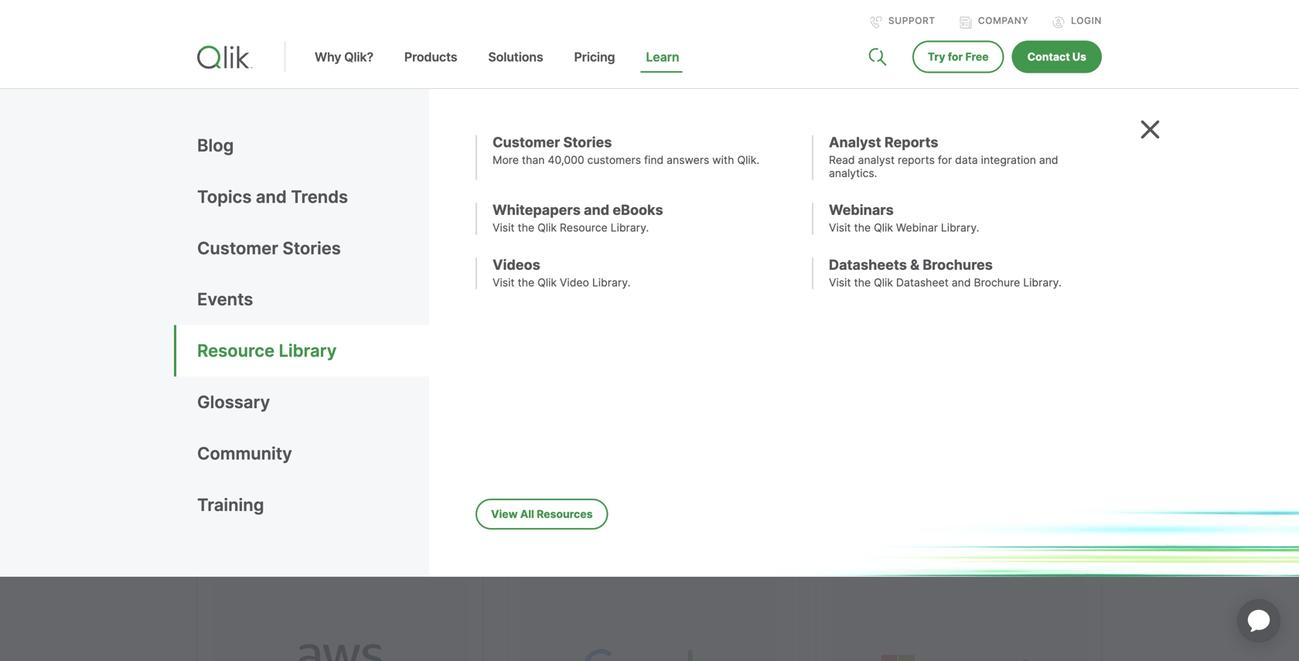Task type: describe. For each thing, give the bounding box(es) containing it.
login
[[1071, 15, 1102, 26]]

library. inside datasheets & brochures visit the qlik datasheet and brochure library.
[[1024, 276, 1062, 289]]

whitepapers and ebooks visit the qlik resource library.
[[493, 202, 663, 234]]

and inside datasheets & brochures visit the qlik datasheet and brochure library.
[[952, 276, 971, 289]]

webinars visit the qlik webinar library.
[[829, 202, 980, 234]]

solutions button
[[473, 50, 559, 88]]

visit inside datasheets & brochures visit the qlik datasheet and brochure library.
[[829, 276, 851, 289]]

qlik?
[[344, 50, 374, 65]]

support
[[889, 15, 936, 26]]

training button
[[197, 479, 429, 531]]

resource library button
[[197, 325, 429, 377]]

contact us link
[[1012, 41, 1102, 73]]

qlik inside videos visit the qlik video library.
[[538, 276, 557, 289]]

webinars
[[829, 202, 894, 219]]

topics and trends button
[[197, 171, 429, 223]]

qlik inside datasheets & brochures visit the qlik datasheet and brochure library.
[[874, 276, 893, 289]]

datasheets
[[829, 256, 907, 273]]

partners
[[232, 298, 301, 321]]

events link
[[197, 274, 429, 325]]

read
[[829, 154, 855, 167]]

find
[[644, 154, 664, 167]]

datasheets & brochures visit the qlik datasheet and brochure library.
[[829, 256, 1062, 289]]

trends
[[291, 186, 348, 207]]

and inside qlik partners with industry-leading technology companies offering innovative solutions that help our customers maximize the value of their data and analytics investments.
[[197, 387, 228, 410]]

topics and trends link
[[197, 171, 429, 223]]

technology
[[336, 194, 510, 233]]

community
[[197, 443, 292, 464]]

login link
[[1053, 15, 1102, 29]]

datasheet
[[896, 276, 949, 289]]

training
[[197, 495, 264, 515]]

all
[[520, 508, 534, 521]]

customer stories link
[[197, 223, 429, 274]]

technology
[[482, 298, 573, 321]]

events
[[197, 289, 253, 310]]

offering
[[291, 328, 354, 351]]

customer stories more than 40,000 customers find answers with qlik.
[[493, 134, 760, 167]]

industry-
[[345, 298, 419, 321]]

library
[[279, 340, 337, 361]]

analytics
[[233, 387, 304, 410]]

library. inside videos visit the qlik video library.
[[592, 276, 631, 289]]

for inside analyst reports read analyst reports for data integration and analytics.
[[938, 154, 952, 167]]

products
[[404, 50, 457, 65]]

and inside whitepapers and ebooks visit the qlik resource library.
[[584, 202, 610, 219]]

why qlik? button
[[299, 50, 389, 88]]

qlik inside webinars visit the qlik webinar library.
[[874, 221, 893, 234]]

contact us
[[1028, 50, 1087, 63]]

topics and trends
[[197, 186, 348, 207]]

the inside webinars visit the qlik webinar library.
[[854, 221, 871, 234]]

qlik inside qlik partners with industry-leading technology companies offering innovative solutions that help our customers maximize the value of their data and analytics investments.
[[197, 298, 227, 321]]

customer stories button
[[197, 223, 429, 274]]

why
[[315, 50, 341, 65]]

and inside button
[[256, 186, 287, 207]]

answers
[[667, 154, 710, 167]]

view all resources link
[[476, 499, 608, 530]]

visit inside webinars visit the qlik webinar library.
[[829, 221, 851, 234]]

that
[[523, 328, 555, 351]]

try for free
[[928, 50, 989, 63]]

innovative
[[358, 328, 441, 351]]

featured technology partners
[[197, 194, 510, 272]]

customer for customer stories
[[197, 238, 278, 259]]

reports
[[898, 154, 935, 167]]

company link
[[960, 15, 1029, 29]]

data inside analyst reports read analyst reports for data integration and analytics.
[[955, 154, 978, 167]]

topics
[[197, 186, 252, 207]]

try for free link
[[913, 41, 1005, 73]]

than
[[522, 154, 545, 167]]

training link
[[197, 479, 429, 531]]

ebooks
[[613, 202, 663, 219]]

analyst
[[858, 154, 895, 167]]

resource inside whitepapers and ebooks visit the qlik resource library.
[[560, 221, 608, 234]]

featured partners: aws image
[[213, 579, 468, 661]]

the inside videos visit the qlik video library.
[[518, 276, 535, 289]]

leading
[[418, 298, 478, 321]]



Task type: locate. For each thing, give the bounding box(es) containing it.
for right the reports
[[938, 154, 952, 167]]

resource
[[560, 221, 608, 234], [197, 340, 275, 361]]

0 vertical spatial with
[[713, 154, 734, 167]]

1 vertical spatial for
[[938, 154, 952, 167]]

view all resources
[[491, 508, 593, 521]]

resource down partners
[[197, 340, 275, 361]]

with inside customer stories more than 40,000 customers find answers with qlik.
[[713, 154, 734, 167]]

community link
[[197, 428, 429, 479]]

1 vertical spatial customers
[[229, 358, 314, 381]]

qlik left video
[[538, 276, 557, 289]]

reports
[[885, 134, 939, 151]]

our
[[197, 358, 224, 381]]

application
[[1219, 581, 1300, 661]]

analyst
[[829, 134, 882, 151]]

qlik inside whitepapers and ebooks visit the qlik resource library.
[[538, 221, 557, 234]]

library. right video
[[592, 276, 631, 289]]

data left integration
[[955, 154, 978, 167]]

0 vertical spatial resource
[[560, 221, 608, 234]]

stories
[[564, 134, 612, 151], [283, 238, 341, 259]]

featured partners: google image
[[522, 579, 777, 661]]

with
[[713, 154, 734, 167], [305, 298, 340, 321]]

the inside whitepapers and ebooks visit the qlik resource library.
[[518, 221, 535, 234]]

investments.
[[309, 387, 412, 410]]

companies
[[197, 328, 286, 351]]

support link
[[870, 15, 936, 29]]

and inside analyst reports read analyst reports for data integration and analytics.
[[1040, 154, 1059, 167]]

library. up brochures
[[941, 221, 980, 234]]

1 vertical spatial customer
[[197, 238, 278, 259]]

support image
[[870, 16, 883, 29]]

community button
[[197, 428, 429, 479]]

the inside datasheets & brochures visit the qlik datasheet and brochure library.
[[854, 276, 871, 289]]

library. right brochure
[[1024, 276, 1062, 289]]

1 horizontal spatial customer
[[493, 134, 560, 151]]

library. down ebooks at top
[[611, 221, 649, 234]]

customer inside customer stories more than 40,000 customers find answers with qlik.
[[493, 134, 560, 151]]

data down help
[[542, 358, 578, 381]]

brochure
[[974, 276, 1021, 289]]

qlik up companies
[[197, 298, 227, 321]]

0 vertical spatial stories
[[564, 134, 612, 151]]

videos visit the qlik video library.
[[493, 256, 631, 289]]

qlik partners with industry-leading technology companies offering innovative solutions that help our customers maximize the value of their data and analytics investments.
[[197, 298, 595, 410]]

qlik.
[[738, 154, 760, 167]]

resource library link
[[197, 325, 429, 377]]

the down webinars
[[854, 221, 871, 234]]

0 horizontal spatial customer
[[197, 238, 278, 259]]

0 horizontal spatial stories
[[283, 238, 341, 259]]

and down 'our' on the left bottom of page
[[197, 387, 228, 410]]

pricing button
[[559, 50, 631, 88]]

1 vertical spatial stories
[[283, 238, 341, 259]]

customers inside qlik partners with industry-leading technology companies offering innovative solutions that help our customers maximize the value of their data and analytics investments.
[[229, 358, 314, 381]]

40,000
[[548, 154, 585, 167]]

view
[[491, 508, 518, 521]]

stories for customer stories
[[283, 238, 341, 259]]

1 vertical spatial with
[[305, 298, 340, 321]]

for
[[948, 50, 963, 63], [938, 154, 952, 167]]

0 vertical spatial data
[[955, 154, 978, 167]]

login image
[[1053, 16, 1065, 29]]

1 horizontal spatial with
[[713, 154, 734, 167]]

help
[[560, 328, 595, 351]]

events button
[[197, 274, 429, 325]]

contact
[[1028, 50, 1070, 63]]

visit down 'whitepapers'
[[493, 221, 515, 234]]

solutions
[[446, 328, 518, 351]]

maximize
[[319, 358, 396, 381]]

partners
[[197, 233, 325, 272]]

company image
[[960, 16, 972, 29]]

the down datasheets
[[854, 276, 871, 289]]

1 horizontal spatial data
[[955, 154, 978, 167]]

free
[[966, 50, 989, 63]]

1 horizontal spatial customers
[[588, 154, 641, 167]]

visit down webinars
[[829, 221, 851, 234]]

0 horizontal spatial data
[[542, 358, 578, 381]]

webinar
[[896, 221, 938, 234]]

and left ebooks at top
[[584, 202, 610, 219]]

stories for customer stories more than 40,000 customers find answers with qlik.
[[564, 134, 612, 151]]

qlik
[[538, 221, 557, 234], [874, 221, 893, 234], [538, 276, 557, 289], [874, 276, 893, 289], [197, 298, 227, 321]]

customer down featured
[[197, 238, 278, 259]]

stories inside button
[[283, 238, 341, 259]]

0 vertical spatial customers
[[588, 154, 641, 167]]

customer inside button
[[197, 238, 278, 259]]

the down 'whitepapers'
[[518, 221, 535, 234]]

resource library
[[197, 340, 337, 361]]

with inside qlik partners with industry-leading technology companies offering innovative solutions that help our customers maximize the value of their data and analytics investments.
[[305, 298, 340, 321]]

solutions
[[488, 50, 543, 65]]

blog
[[197, 135, 234, 156]]

qlik down 'whitepapers'
[[538, 221, 557, 234]]

0 vertical spatial for
[[948, 50, 963, 63]]

featured partners: microsoft image
[[832, 579, 1087, 661]]

1 vertical spatial resource
[[197, 340, 275, 361]]

data inside qlik partners with industry-leading technology companies offering innovative solutions that help our customers maximize the value of their data and analytics investments.
[[542, 358, 578, 381]]

&
[[910, 256, 920, 273]]

visit down datasheets
[[829, 276, 851, 289]]

with up offering
[[305, 298, 340, 321]]

learn button
[[631, 50, 695, 88]]

video
[[560, 276, 589, 289]]

company
[[978, 15, 1029, 26]]

the
[[518, 221, 535, 234], [854, 221, 871, 234], [518, 276, 535, 289], [854, 276, 871, 289], [400, 358, 427, 381]]

glossary link
[[197, 377, 429, 428]]

featured technology partners - main banner image
[[661, 91, 1206, 517]]

1 horizontal spatial resource
[[560, 221, 608, 234]]

with left qlik.
[[713, 154, 734, 167]]

of
[[479, 358, 496, 381]]

their
[[501, 358, 537, 381]]

1 vertical spatial data
[[542, 358, 578, 381]]

blog button
[[197, 120, 429, 171]]

analytics.
[[829, 167, 878, 180]]

0 horizontal spatial with
[[305, 298, 340, 321]]

customer for customer stories more than 40,000 customers find answers with qlik.
[[493, 134, 560, 151]]

products button
[[389, 50, 473, 88]]

learn
[[646, 50, 680, 65]]

library. inside whitepapers and ebooks visit the qlik resource library.
[[611, 221, 649, 234]]

the down 'innovative'
[[400, 358, 427, 381]]

value
[[432, 358, 475, 381]]

analyst reports read analyst reports for data integration and analytics.
[[829, 134, 1059, 180]]

and down brochures
[[952, 276, 971, 289]]

us
[[1073, 50, 1087, 63]]

glossary button
[[197, 377, 429, 428]]

the down videos
[[518, 276, 535, 289]]

blog link
[[197, 120, 429, 171]]

customer stories
[[197, 238, 341, 259]]

1 horizontal spatial stories
[[564, 134, 612, 151]]

why qlik?
[[315, 50, 374, 65]]

qlik down webinars
[[874, 221, 893, 234]]

customers inside customer stories more than 40,000 customers find answers with qlik.
[[588, 154, 641, 167]]

visit inside videos visit the qlik video library.
[[493, 276, 515, 289]]

visit inside whitepapers and ebooks visit the qlik resource library.
[[493, 221, 515, 234]]

and right integration
[[1040, 154, 1059, 167]]

more
[[493, 154, 519, 167]]

0 vertical spatial customer
[[493, 134, 560, 151]]

0 horizontal spatial resource
[[197, 340, 275, 361]]

stories inside customer stories more than 40,000 customers find answers with qlik.
[[564, 134, 612, 151]]

library. inside webinars visit the qlik webinar library.
[[941, 221, 980, 234]]

0 horizontal spatial customers
[[229, 358, 314, 381]]

featured
[[197, 194, 329, 233]]

qlik image
[[197, 46, 253, 69]]

and
[[1040, 154, 1059, 167], [256, 186, 287, 207], [584, 202, 610, 219], [952, 276, 971, 289], [197, 387, 228, 410]]

pricing
[[574, 50, 615, 65]]

library.
[[611, 221, 649, 234], [941, 221, 980, 234], [592, 276, 631, 289], [1024, 276, 1062, 289]]

the inside qlik partners with industry-leading technology companies offering innovative solutions that help our customers maximize the value of their data and analytics investments.
[[400, 358, 427, 381]]

customers left find
[[588, 154, 641, 167]]

qlik down datasheets
[[874, 276, 893, 289]]

whitepapers
[[493, 202, 581, 219]]

resources
[[537, 508, 593, 521]]

try
[[928, 50, 946, 63]]

videos
[[493, 256, 540, 273]]

resource up videos visit the qlik video library. on the left of the page
[[560, 221, 608, 234]]

customers up analytics
[[229, 358, 314, 381]]

and right topics
[[256, 186, 287, 207]]

for right try
[[948, 50, 963, 63]]

resource inside button
[[197, 340, 275, 361]]

visit
[[493, 221, 515, 234], [829, 221, 851, 234], [493, 276, 515, 289], [829, 276, 851, 289]]

glossary
[[197, 392, 270, 413]]

brochures
[[923, 256, 993, 273]]

customer up than
[[493, 134, 560, 151]]

visit down videos
[[493, 276, 515, 289]]

close search image
[[1141, 120, 1160, 139]]



Task type: vqa. For each thing, say whether or not it's contained in the screenshot.


